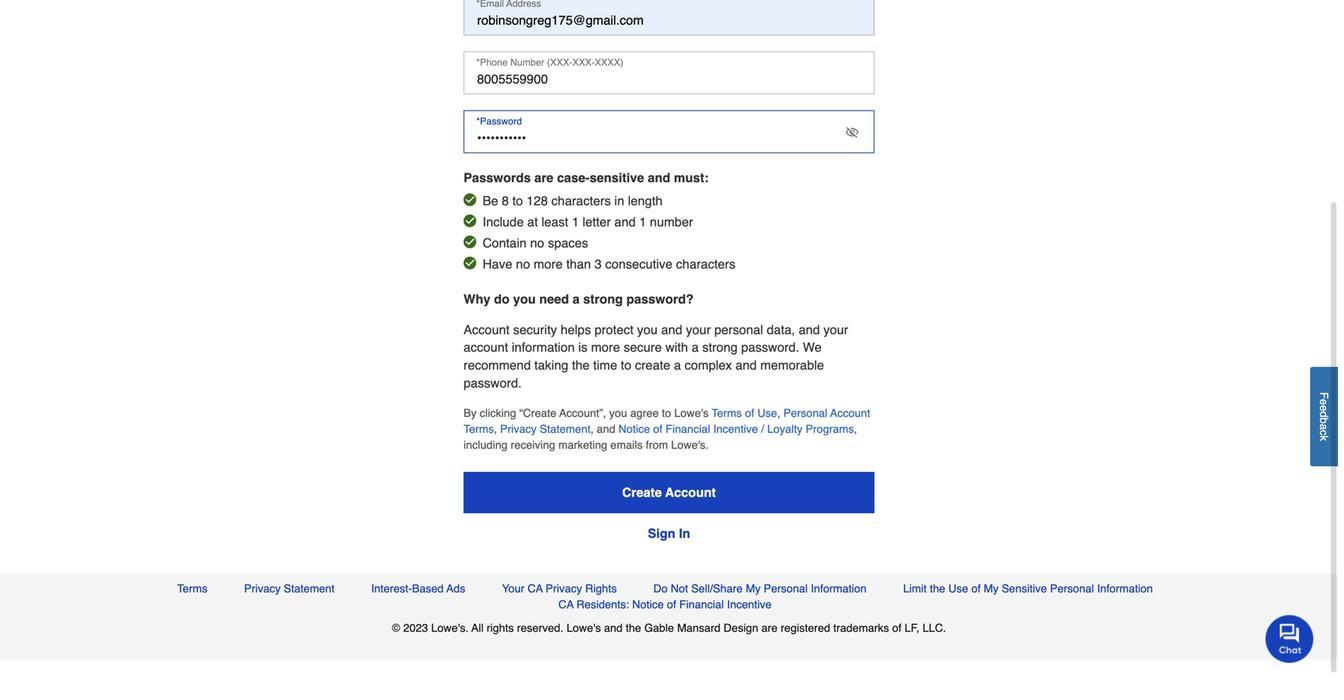 Task type: vqa. For each thing, say whether or not it's contained in the screenshot.
Upcoming
no



Task type: locate. For each thing, give the bounding box(es) containing it.
lowe's up , privacy statement , and notice of financial incentive / loyalty programs
[[674, 407, 709, 420]]

1 horizontal spatial your
[[824, 322, 848, 337]]

notice down do
[[632, 599, 664, 611]]

ca right your
[[528, 583, 543, 595]]

0 vertical spatial strong
[[583, 292, 623, 307]]

a
[[573, 292, 580, 307], [692, 340, 699, 355], [674, 358, 681, 373], [1318, 424, 1331, 430]]

and
[[648, 170, 670, 185], [615, 215, 636, 229], [661, 322, 683, 337], [799, 322, 820, 337], [736, 358, 757, 373], [597, 423, 615, 436], [604, 622, 623, 635]]

1
[[572, 215, 579, 229], [639, 215, 646, 229]]

and down personal
[[736, 358, 757, 373]]

no for have
[[516, 257, 530, 272]]

1 horizontal spatial are
[[762, 622, 778, 635]]

1 vertical spatial terms
[[464, 423, 494, 436]]

2 horizontal spatial account
[[830, 407, 870, 420]]

2 horizontal spatial terms
[[712, 407, 742, 420]]

notice up emails
[[619, 423, 650, 436]]

the
[[572, 358, 590, 373], [930, 583, 945, 595], [626, 622, 641, 635]]

1 horizontal spatial strong
[[702, 340, 738, 355]]

rights
[[487, 622, 514, 635]]

1 horizontal spatial to
[[621, 358, 631, 373]]

of left sensitive
[[971, 583, 981, 595]]

reserved.
[[517, 622, 564, 635]]

least
[[542, 215, 568, 229]]

0 horizontal spatial use
[[757, 407, 777, 420]]

privacy right "terms" link
[[244, 583, 281, 595]]

ca down your ca privacy rights at bottom left
[[559, 599, 574, 611]]

e up d
[[1318, 399, 1331, 406]]

you for account",
[[609, 407, 627, 420]]

the down is
[[572, 358, 590, 373]]

do
[[494, 292, 510, 307]]

2 horizontal spatial to
[[662, 407, 671, 420]]

0 horizontal spatial privacy statement link
[[244, 581, 335, 597]]

*Phone Number (XXX-XXX-XXXX) text field
[[464, 51, 875, 94]]

my right 'sell/share'
[[746, 583, 761, 595]]

password?
[[626, 292, 694, 307]]

are right design
[[762, 622, 778, 635]]

1 right least
[[572, 215, 579, 229]]

1 horizontal spatial 1
[[639, 215, 646, 229]]

1 vertical spatial privacy statement link
[[244, 581, 335, 597]]

account for personal account terms
[[830, 407, 870, 420]]

*Email Address text field
[[464, 0, 875, 35]]

of up "from"
[[653, 423, 663, 436]]

1 horizontal spatial you
[[609, 407, 627, 420]]

you left agree
[[609, 407, 627, 420]]

incentive down 'do not sell/share my personal information'
[[727, 599, 772, 611]]

my left sensitive
[[984, 583, 999, 595]]

0 vertical spatial use
[[757, 407, 777, 420]]

0 vertical spatial the
[[572, 358, 590, 373]]

, right loyalty
[[854, 423, 857, 436]]

1 horizontal spatial use
[[949, 583, 968, 595]]

financial up lowe's .
[[666, 423, 710, 436]]

password. down data,
[[741, 340, 799, 355]]

0 horizontal spatial 1
[[572, 215, 579, 229]]

strong up complex
[[702, 340, 738, 355]]

recommend
[[464, 358, 531, 373]]

0 vertical spatial account
[[464, 322, 510, 337]]

0 vertical spatial financial
[[666, 423, 710, 436]]

0 horizontal spatial my
[[746, 583, 761, 595]]

1 1 from the left
[[572, 215, 579, 229]]

/
[[761, 423, 764, 436]]

0 vertical spatial characters
[[551, 193, 611, 208]]

characters down number
[[676, 257, 736, 272]]

, up marketing
[[591, 423, 594, 436]]

account inside personal account terms
[[830, 407, 870, 420]]

privacy up receiving
[[500, 423, 537, 436]]

2 e from the top
[[1318, 406, 1331, 412]]

2 vertical spatial you
[[609, 407, 627, 420]]

2 vertical spatial account
[[665, 485, 716, 500]]

my inside limit the use of my sensitive personal information ca residents: notice of financial incentive
[[984, 583, 999, 595]]

k
[[1318, 436, 1331, 442]]

1 horizontal spatial the
[[626, 622, 641, 635]]

0 vertical spatial ca
[[528, 583, 543, 595]]

1 my from the left
[[746, 583, 761, 595]]

account up programs at the bottom
[[830, 407, 870, 420]]

contain no spaces
[[483, 236, 588, 250]]

0 horizontal spatial your
[[686, 322, 711, 337]]

from
[[646, 439, 668, 452]]

lowe's down , privacy statement , and notice of financial incentive / loyalty programs
[[671, 439, 706, 452]]

security
[[513, 322, 557, 337]]

1 vertical spatial notice
[[632, 599, 664, 611]]

notice inside limit the use of my sensitive personal information ca residents: notice of financial incentive
[[632, 599, 664, 611]]

of
[[745, 407, 754, 420], [653, 423, 663, 436], [971, 583, 981, 595], [667, 599, 676, 611], [892, 622, 902, 635]]

strong up "protect"
[[583, 292, 623, 307]]

the inside account security helps protect you and your personal data, and your account information is more secure with a strong password. we recommend taking the time to create a complex and memorable password.
[[572, 358, 590, 373]]

not
[[671, 583, 688, 595]]

more down contain no spaces
[[534, 257, 563, 272]]

be 8 to 128 characters in length
[[483, 193, 663, 208]]

letter
[[583, 215, 611, 229]]

a right the need
[[573, 292, 580, 307]]

2 horizontal spatial you
[[637, 322, 658, 337]]

account
[[464, 340, 508, 355]]

you up secure
[[637, 322, 658, 337]]

0 vertical spatial statement
[[540, 423, 591, 436]]

of left lf,
[[892, 622, 902, 635]]

1 vertical spatial strong
[[702, 340, 738, 355]]

1 vertical spatial use
[[949, 583, 968, 595]]

incentive
[[713, 423, 758, 436], [727, 599, 772, 611]]

emails
[[611, 439, 643, 452]]

1 vertical spatial account
[[830, 407, 870, 420]]

residents:
[[576, 599, 629, 611]]

notice
[[619, 423, 650, 436], [632, 599, 664, 611]]

2 horizontal spatial the
[[930, 583, 945, 595]]

a up k
[[1318, 424, 1331, 430]]

account inside button
[[665, 485, 716, 500]]

0 horizontal spatial are
[[534, 170, 554, 185]]

do
[[653, 583, 668, 595]]

consecutive
[[605, 257, 673, 272]]

use right limit
[[949, 583, 968, 595]]

1 horizontal spatial more
[[591, 340, 620, 355]]

2 vertical spatial terms
[[177, 583, 208, 595]]

1 horizontal spatial information
[[1097, 583, 1153, 595]]

of up 'notice of financial incentive / loyalty programs' link
[[745, 407, 754, 420]]

and down in
[[615, 215, 636, 229]]

1 e from the top
[[1318, 399, 1331, 406]]

0 vertical spatial more
[[534, 257, 563, 272]]

0 horizontal spatial statement
[[284, 583, 335, 595]]

privacy statement
[[244, 583, 335, 595]]

create account
[[622, 485, 716, 500]]

chat invite button image
[[1266, 615, 1314, 664]]

1 vertical spatial the
[[930, 583, 945, 595]]

to up , privacy statement , and notice of financial incentive / loyalty programs
[[662, 407, 671, 420]]

you right do
[[513, 292, 536, 307]]

create
[[622, 485, 662, 500]]

1 horizontal spatial characters
[[676, 257, 736, 272]]

why do you need a strong password?
[[464, 292, 694, 307]]

0 horizontal spatial password.
[[464, 376, 522, 391]]

account up the account
[[464, 322, 510, 337]]

incentive down terms of use link
[[713, 423, 758, 436]]

1 vertical spatial more
[[591, 340, 620, 355]]

marketing
[[558, 439, 607, 452]]

the right limit
[[930, 583, 945, 595]]

2 my from the left
[[984, 583, 999, 595]]

you inside account security helps protect you and your personal data, and your account information is more secure with a strong password. we recommend taking the time to create a complex and memorable password.
[[637, 322, 658, 337]]

1 horizontal spatial statement
[[540, 423, 591, 436]]

are up 128
[[534, 170, 554, 185]]

terms inside personal account terms
[[464, 423, 494, 436]]

"create
[[519, 407, 557, 420]]

account for create account
[[665, 485, 716, 500]]

no down contain no spaces
[[516, 257, 530, 272]]

to
[[512, 193, 523, 208], [621, 358, 631, 373], [662, 407, 671, 420]]

personal right sensitive
[[1050, 583, 1094, 595]]

no down the at
[[530, 236, 544, 250]]

we
[[803, 340, 822, 355]]

information
[[811, 583, 867, 595], [1097, 583, 1153, 595]]

sensitive
[[590, 170, 644, 185]]

use
[[757, 407, 777, 420], [949, 583, 968, 595]]

1 horizontal spatial ca
[[559, 599, 574, 611]]

1 vertical spatial no
[[516, 257, 530, 272]]

0 horizontal spatial you
[[513, 292, 536, 307]]

1 vertical spatial statement
[[284, 583, 335, 595]]

terms
[[712, 407, 742, 420], [464, 423, 494, 436], [177, 583, 208, 595]]

0 vertical spatial no
[[530, 236, 544, 250]]

the left gable
[[626, 622, 641, 635]]

do not sell/share my personal information link
[[653, 581, 867, 597]]

statement
[[540, 423, 591, 436], [284, 583, 335, 595]]

clicking
[[480, 407, 516, 420]]

with
[[665, 340, 688, 355]]

personal account terms
[[464, 407, 870, 436]]

(xxx-
[[547, 57, 573, 68]]

gable
[[644, 622, 674, 635]]

f e e d b a c k button
[[1310, 367, 1338, 467]]

need
[[539, 292, 569, 307]]

e
[[1318, 399, 1331, 406], [1318, 406, 1331, 412]]

2 information from the left
[[1097, 583, 1153, 595]]

1 vertical spatial incentive
[[727, 599, 772, 611]]

©
[[392, 622, 400, 635]]

privacy inside the your ca privacy rights link
[[546, 583, 582, 595]]

1 horizontal spatial my
[[984, 583, 999, 595]]

personal account terms link
[[464, 407, 870, 436]]

be
[[483, 193, 498, 208]]

of down not
[[667, 599, 676, 611]]

1 down length
[[639, 215, 646, 229]]

to right "8"
[[512, 193, 523, 208]]

all
[[471, 622, 484, 635]]

financial
[[666, 423, 710, 436], [679, 599, 724, 611]]

use up /
[[757, 407, 777, 420]]

2 vertical spatial to
[[662, 407, 671, 420]]

lowe's
[[674, 407, 709, 420], [671, 439, 706, 452], [567, 622, 601, 635]]

1 horizontal spatial password.
[[741, 340, 799, 355]]

1 your from the left
[[686, 322, 711, 337]]

privacy left rights
[[546, 583, 582, 595]]

your right data,
[[824, 322, 848, 337]]

include at least 1 letter and 1 number
[[483, 215, 693, 229]]

password. down recommend
[[464, 376, 522, 391]]

2 vertical spatial the
[[626, 622, 641, 635]]

to right time
[[621, 358, 631, 373]]

1 vertical spatial ca
[[559, 599, 574, 611]]

lowe's.
[[431, 622, 469, 635]]

1 horizontal spatial account
[[665, 485, 716, 500]]

strong
[[583, 292, 623, 307], [702, 340, 738, 355]]

1 vertical spatial you
[[637, 322, 658, 337]]

0 vertical spatial terms
[[712, 407, 742, 420]]

characters up the include at least 1 letter and 1 number
[[551, 193, 611, 208]]

xxxx)
[[595, 57, 624, 68]]

is
[[578, 340, 588, 355]]

1 horizontal spatial terms
[[464, 423, 494, 436]]

e up 'b'
[[1318, 406, 1331, 412]]

, privacy statement , and notice of financial incentive / loyalty programs
[[494, 423, 854, 436]]

sensitive
[[1002, 583, 1047, 595]]

1 vertical spatial financial
[[679, 599, 724, 611]]

account
[[464, 322, 510, 337], [830, 407, 870, 420], [665, 485, 716, 500]]

must:
[[674, 170, 709, 185]]

design
[[724, 622, 758, 635]]

0 horizontal spatial to
[[512, 193, 523, 208]]

account up in
[[665, 485, 716, 500]]

personal inside limit the use of my sensitive personal information ca residents: notice of financial incentive
[[1050, 583, 1094, 595]]

.
[[706, 439, 709, 452]]

more up time
[[591, 340, 620, 355]]

and up with
[[661, 322, 683, 337]]

by
[[464, 407, 477, 420]]

0 horizontal spatial information
[[811, 583, 867, 595]]

0 vertical spatial notice
[[619, 423, 650, 436]]

1 horizontal spatial privacy statement link
[[500, 423, 591, 436]]

lowe's down the residents:
[[567, 622, 601, 635]]

0 horizontal spatial account
[[464, 322, 510, 337]]

financial down 'sell/share'
[[679, 599, 724, 611]]

your up with
[[686, 322, 711, 337]]

1 vertical spatial to
[[621, 358, 631, 373]]

2 horizontal spatial privacy
[[546, 583, 582, 595]]

a down with
[[674, 358, 681, 373]]

0 horizontal spatial the
[[572, 358, 590, 373]]

account security helps protect you and your personal data, and your account information is more secure with a strong password. we recommend taking the time to create a complex and memorable password.
[[464, 322, 848, 391]]

characters
[[551, 193, 611, 208], [676, 257, 736, 272]]

f
[[1318, 393, 1331, 399]]

0 vertical spatial you
[[513, 292, 536, 307]]

personal up loyalty
[[784, 407, 828, 420]]

0 vertical spatial to
[[512, 193, 523, 208]]

lowe's .
[[671, 439, 709, 452]]



Task type: describe. For each thing, give the bounding box(es) containing it.
in
[[615, 193, 624, 208]]

0 horizontal spatial privacy
[[244, 583, 281, 595]]

account inside account security helps protect you and your personal data, and your account information is more secure with a strong password. we recommend taking the time to create a complex and memorable password.
[[464, 322, 510, 337]]

*phone number (xxx-xxx-xxxx)
[[476, 57, 624, 68]]

personal up registered
[[764, 583, 808, 595]]

interest-based ads
[[371, 583, 465, 595]]

no for contain
[[530, 236, 544, 250]]

1 information from the left
[[811, 583, 867, 595]]

your ca privacy rights link
[[502, 581, 617, 597]]

© 2023 lowe's. all rights reserved. lowe's and the gable mansard design are registered trademarks of lf, llc.
[[392, 622, 946, 635]]

xxx-
[[573, 57, 595, 68]]

b
[[1318, 418, 1331, 424]]

limit
[[903, 583, 927, 595]]

taking
[[534, 358, 568, 373]]

loyalty
[[767, 423, 803, 436]]

protect
[[595, 322, 634, 337]]

2 your from the left
[[824, 322, 848, 337]]

llc.
[[923, 622, 946, 635]]

1 vertical spatial password.
[[464, 376, 522, 391]]

and up length
[[648, 170, 670, 185]]

have
[[483, 257, 512, 272]]

a right with
[[692, 340, 699, 355]]

information inside limit the use of my sensitive personal information ca residents: notice of financial incentive
[[1097, 583, 1153, 595]]

ads
[[447, 583, 465, 595]]

more inside account security helps protect you and your personal data, and your account information is more secure with a strong password. we recommend taking the time to create a complex and memorable password.
[[591, 340, 620, 355]]

agree
[[630, 407, 659, 420]]

number
[[510, 57, 544, 68]]

incentive inside limit the use of my sensitive personal information ca residents: notice of financial incentive
[[727, 599, 772, 611]]

8
[[502, 193, 509, 208]]

show password image
[[846, 126, 859, 139]]

limit the use of my sensitive personal information ca residents: notice of financial incentive
[[559, 583, 1153, 611]]

than
[[566, 257, 591, 272]]

secure
[[624, 340, 662, 355]]

terms of use link
[[712, 407, 777, 420]]

and up we
[[799, 322, 820, 337]]

the inside limit the use of my sensitive personal information ca residents: notice of financial incentive
[[930, 583, 945, 595]]

have no more than 3 consecutive characters
[[483, 257, 736, 272]]

0 horizontal spatial characters
[[551, 193, 611, 208]]

helps
[[561, 322, 591, 337]]

account",
[[559, 407, 606, 420]]

receiving
[[511, 439, 555, 452]]

and down by clicking "create account", you agree to lowe's terms of use ,
[[597, 423, 615, 436]]

, down clicking
[[494, 423, 497, 436]]

personal inside personal account terms
[[784, 407, 828, 420]]

create account button
[[464, 472, 875, 514]]

data,
[[767, 322, 795, 337]]

financial inside limit the use of my sensitive personal information ca residents: notice of financial incentive
[[679, 599, 724, 611]]

, inside ', including receiving marketing emails from'
[[854, 423, 857, 436]]

your
[[502, 583, 525, 595]]

ca residents: notice of financial incentive link
[[559, 597, 772, 613]]

lf,
[[905, 622, 920, 635]]

your ca privacy rights
[[502, 583, 617, 595]]

0 horizontal spatial terms
[[177, 583, 208, 595]]

time
[[593, 358, 617, 373]]

do not sell/share my personal information
[[653, 583, 867, 595]]

0 vertical spatial privacy statement link
[[500, 423, 591, 436]]

information
[[512, 340, 575, 355]]

passwords
[[464, 170, 531, 185]]

0 horizontal spatial ca
[[528, 583, 543, 595]]

0 vertical spatial lowe's
[[674, 407, 709, 420]]

c
[[1318, 430, 1331, 436]]

by clicking "create account", you agree to lowe's terms of use ,
[[464, 407, 780, 420]]

you for protect
[[637, 322, 658, 337]]

include
[[483, 215, 524, 229]]

case-
[[557, 170, 590, 185]]

1 vertical spatial characters
[[676, 257, 736, 272]]

personal
[[714, 322, 763, 337]]

a inside button
[[1318, 424, 1331, 430]]

*Password password field
[[464, 110, 875, 153]]

notice of financial incentive / loyalty programs link
[[619, 423, 854, 436]]

in
[[679, 526, 690, 541]]

d
[[1318, 412, 1331, 418]]

terms link
[[177, 581, 208, 597]]

, including receiving marketing emails from
[[464, 423, 857, 452]]

interest-based ads link
[[371, 581, 465, 597]]

memorable
[[760, 358, 824, 373]]

2023
[[403, 622, 428, 635]]

at
[[527, 215, 538, 229]]

mansard
[[677, 622, 721, 635]]

sign in
[[648, 526, 690, 541]]

programs
[[806, 423, 854, 436]]

based
[[412, 583, 444, 595]]

0 vertical spatial are
[[534, 170, 554, 185]]

use inside limit the use of my sensitive personal information ca residents: notice of financial incentive
[[949, 583, 968, 595]]

1 vertical spatial are
[[762, 622, 778, 635]]

0 vertical spatial incentive
[[713, 423, 758, 436]]

registered
[[781, 622, 830, 635]]

0 horizontal spatial more
[[534, 257, 563, 272]]

*password
[[476, 116, 522, 127]]

interest-
[[371, 583, 412, 595]]

sign
[[648, 526, 675, 541]]

0 horizontal spatial strong
[[583, 292, 623, 307]]

and down the residents:
[[604, 622, 623, 635]]

passwords are case-sensitive and must:
[[464, 170, 709, 185]]

ca inside limit the use of my sensitive personal information ca residents: notice of financial incentive
[[559, 599, 574, 611]]

0 vertical spatial password.
[[741, 340, 799, 355]]

2 vertical spatial lowe's
[[567, 622, 601, 635]]

sell/share
[[691, 583, 743, 595]]

*phone
[[476, 57, 508, 68]]

create
[[635, 358, 670, 373]]

including
[[464, 439, 508, 452]]

, up loyalty
[[777, 407, 780, 420]]

why
[[464, 292, 491, 307]]

rights
[[585, 583, 617, 595]]

f e e d b a c k
[[1318, 393, 1331, 442]]

contain
[[483, 236, 527, 250]]

1 vertical spatial lowe's
[[671, 439, 706, 452]]

strong inside account security helps protect you and your personal data, and your account information is more secure with a strong password. we recommend taking the time to create a complex and memorable password.
[[702, 340, 738, 355]]

sign in link
[[464, 526, 875, 541]]

length
[[628, 193, 663, 208]]

2 1 from the left
[[639, 215, 646, 229]]

to inside account security helps protect you and your personal data, and your account information is more secure with a strong password. we recommend taking the time to create a complex and memorable password.
[[621, 358, 631, 373]]

1 horizontal spatial privacy
[[500, 423, 537, 436]]



